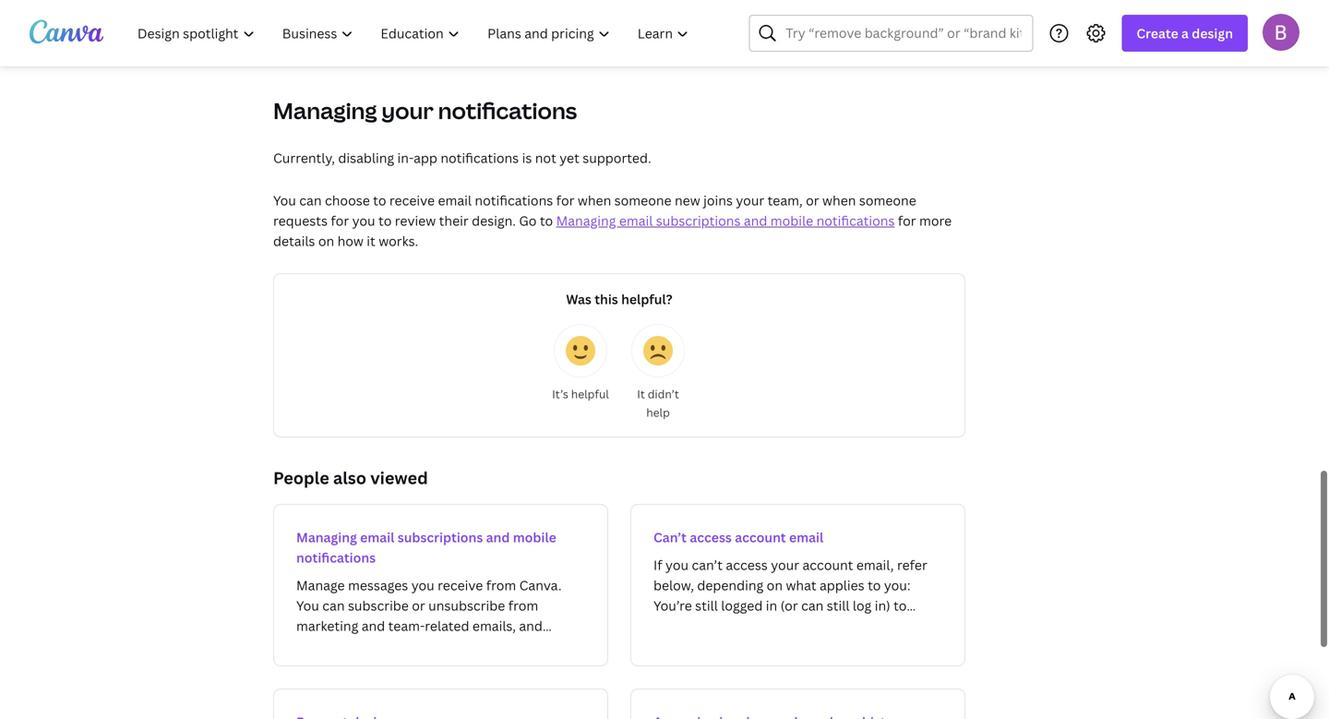 Task type: vqa. For each thing, say whether or not it's contained in the screenshot.
text box at bottom
no



Task type: locate. For each thing, give the bounding box(es) containing it.
2 when from the left
[[823, 192, 856, 209]]

supported.
[[583, 149, 652, 167]]

it didn't help
[[637, 386, 679, 420]]

help
[[647, 405, 670, 420]]

on
[[318, 232, 334, 250]]

team,
[[768, 192, 803, 209]]

your up in-
[[382, 96, 434, 126]]

managing up 'currently,'
[[273, 96, 377, 126]]

can't access account email link
[[631, 504, 966, 667]]

for down choose
[[331, 212, 349, 229]]

people
[[273, 467, 329, 489]]

can't
[[654, 529, 687, 546]]

1 vertical spatial your
[[736, 192, 765, 209]]

0 vertical spatial your
[[382, 96, 434, 126]]

subscriptions down new
[[656, 212, 741, 229]]

someone right the or at the right of page
[[859, 192, 917, 209]]

0 horizontal spatial subscriptions
[[398, 529, 483, 546]]

1 vertical spatial managing email subscriptions and mobile notifications link
[[273, 504, 608, 667]]

0 horizontal spatial mobile
[[513, 529, 557, 546]]

1 vertical spatial subscriptions
[[398, 529, 483, 546]]

managing down also
[[296, 529, 357, 546]]

managing email subscriptions and mobile notifications
[[556, 212, 895, 229], [296, 529, 557, 566]]

when
[[578, 192, 611, 209], [823, 192, 856, 209]]

email up their at the top
[[438, 192, 472, 209]]

to right go
[[540, 212, 553, 229]]

go
[[519, 212, 537, 229]]

their
[[439, 212, 469, 229]]

someone up for more details on how it works.
[[615, 192, 672, 209]]

it
[[637, 386, 645, 402]]

mobile
[[771, 212, 814, 229], [513, 529, 557, 546]]

you
[[273, 192, 296, 209]]

didn't
[[648, 386, 679, 402]]

top level navigation element
[[126, 15, 705, 52]]

managing email subscriptions and mobile notifications down joins
[[556, 212, 895, 229]]

1 someone from the left
[[615, 192, 672, 209]]

1 horizontal spatial your
[[736, 192, 765, 209]]

design
[[1192, 24, 1234, 42]]

to up you
[[373, 192, 386, 209]]

notifications left is
[[441, 149, 519, 167]]

managing right go
[[556, 212, 616, 229]]

0 vertical spatial subscriptions
[[656, 212, 741, 229]]

can
[[299, 192, 322, 209]]

app
[[414, 149, 438, 167]]

notifications down also
[[296, 549, 376, 566]]

your right joins
[[736, 192, 765, 209]]

managing
[[273, 96, 377, 126], [556, 212, 616, 229], [296, 529, 357, 546]]

subscriptions down viewed
[[398, 529, 483, 546]]

managing email subscriptions and mobile notifications link
[[556, 212, 895, 229], [273, 504, 608, 667]]

2 horizontal spatial for
[[898, 212, 917, 229]]

notifications inside you can choose to receive email notifications for when someone new joins your team, or when someone requests for you to review their design. go to
[[475, 192, 553, 209]]

bob builder image
[[1263, 14, 1300, 51]]

managing email subscriptions and mobile notifications down viewed
[[296, 529, 557, 566]]

to
[[373, 192, 386, 209], [379, 212, 392, 229], [540, 212, 553, 229]]

1 vertical spatial and
[[486, 529, 510, 546]]

notifications
[[438, 96, 577, 126], [441, 149, 519, 167], [475, 192, 553, 209], [817, 212, 895, 229], [296, 549, 376, 566]]

0 horizontal spatial and
[[486, 529, 510, 546]]

1 horizontal spatial subscriptions
[[656, 212, 741, 229]]

someone
[[615, 192, 672, 209], [859, 192, 917, 209]]

0 vertical spatial managing email subscriptions and mobile notifications
[[556, 212, 895, 229]]

notifications up is
[[438, 96, 577, 126]]

it's helpful
[[552, 386, 609, 402]]

a
[[1182, 24, 1189, 42]]

2 vertical spatial managing
[[296, 529, 357, 546]]

when right the or at the right of page
[[823, 192, 856, 209]]

email right account on the bottom of the page
[[789, 529, 824, 546]]

1 horizontal spatial and
[[744, 212, 768, 229]]

1 vertical spatial managing email subscriptions and mobile notifications
[[296, 529, 557, 566]]

design.
[[472, 212, 516, 229]]

for down yet
[[556, 192, 575, 209]]

for
[[556, 192, 575, 209], [331, 212, 349, 229], [898, 212, 917, 229]]

0 vertical spatial and
[[744, 212, 768, 229]]

is
[[522, 149, 532, 167]]

0 horizontal spatial someone
[[615, 192, 672, 209]]

your inside you can choose to receive email notifications for when someone new joins your team, or when someone requests for you to review their design. go to
[[736, 192, 765, 209]]

it's
[[552, 386, 569, 402]]

for left more
[[898, 212, 917, 229]]

how
[[338, 232, 364, 250]]

1 horizontal spatial for
[[556, 192, 575, 209]]

0 vertical spatial mobile
[[771, 212, 814, 229]]

when up for more details on how it works.
[[578, 192, 611, 209]]

also
[[333, 467, 367, 489]]

works.
[[379, 232, 418, 250]]

notifications up go
[[475, 192, 553, 209]]

0 horizontal spatial when
[[578, 192, 611, 209]]

your
[[382, 96, 434, 126], [736, 192, 765, 209]]

email
[[438, 192, 472, 209], [619, 212, 653, 229], [360, 529, 395, 546], [789, 529, 824, 546]]

1 horizontal spatial someone
[[859, 192, 917, 209]]

subscriptions
[[656, 212, 741, 229], [398, 529, 483, 546]]

new
[[675, 192, 701, 209]]

and
[[744, 212, 768, 229], [486, 529, 510, 546]]

1 horizontal spatial when
[[823, 192, 856, 209]]

you can choose to receive email notifications for when someone new joins your team, or when someone requests for you to review their design. go to
[[273, 192, 917, 229]]

0 vertical spatial managing
[[273, 96, 377, 126]]



Task type: describe. For each thing, give the bounding box(es) containing it.
email down supported.
[[619, 212, 653, 229]]

create
[[1137, 24, 1179, 42]]

notifications down the or at the right of page
[[817, 212, 895, 229]]

for more details on how it works.
[[273, 212, 952, 250]]

to right you
[[379, 212, 392, 229]]

you
[[352, 212, 375, 229]]

Try "remove background" or "brand kit" search field
[[786, 16, 1022, 51]]

email inside can't access account email link
[[789, 529, 824, 546]]

1 vertical spatial managing
[[556, 212, 616, 229]]

people also viewed
[[273, 467, 428, 489]]

email inside you can choose to receive email notifications for when someone new joins your team, or when someone requests for you to review their design. go to
[[438, 192, 472, 209]]

subscriptions inside managing email subscriptions and mobile notifications
[[398, 529, 483, 546]]

helpful
[[571, 386, 609, 402]]

0 vertical spatial managing email subscriptions and mobile notifications link
[[556, 212, 895, 229]]

viewed
[[370, 467, 428, 489]]

review
[[395, 212, 436, 229]]

😔 image
[[644, 336, 673, 366]]

was this helpful?
[[566, 290, 673, 308]]

details
[[273, 232, 315, 250]]

create a design
[[1137, 24, 1234, 42]]

0 horizontal spatial your
[[382, 96, 434, 126]]

1 horizontal spatial mobile
[[771, 212, 814, 229]]

disabling
[[338, 149, 394, 167]]

this
[[595, 290, 618, 308]]

managing inside managing email subscriptions and mobile notifications
[[296, 529, 357, 546]]

email down viewed
[[360, 529, 395, 546]]

was
[[566, 290, 592, 308]]

managing your notifications
[[273, 96, 577, 126]]

access
[[690, 529, 732, 546]]

choose
[[325, 192, 370, 209]]

more
[[920, 212, 952, 229]]

for inside for more details on how it works.
[[898, 212, 917, 229]]

🙂 image
[[566, 336, 596, 366]]

requests
[[273, 212, 328, 229]]

yet
[[560, 149, 580, 167]]

and inside managing email subscriptions and mobile notifications
[[486, 529, 510, 546]]

in-
[[398, 149, 414, 167]]

1 when from the left
[[578, 192, 611, 209]]

not
[[535, 149, 557, 167]]

helpful?
[[621, 290, 673, 308]]

or
[[806, 192, 820, 209]]

receive
[[390, 192, 435, 209]]

1 vertical spatial mobile
[[513, 529, 557, 546]]

it
[[367, 232, 376, 250]]

currently,
[[273, 149, 335, 167]]

can't access account email
[[654, 529, 824, 546]]

account
[[735, 529, 786, 546]]

joins
[[704, 192, 733, 209]]

currently, disabling in-app notifications is not yet supported.
[[273, 149, 652, 167]]

2 someone from the left
[[859, 192, 917, 209]]

create a design button
[[1122, 15, 1248, 52]]

0 horizontal spatial for
[[331, 212, 349, 229]]



